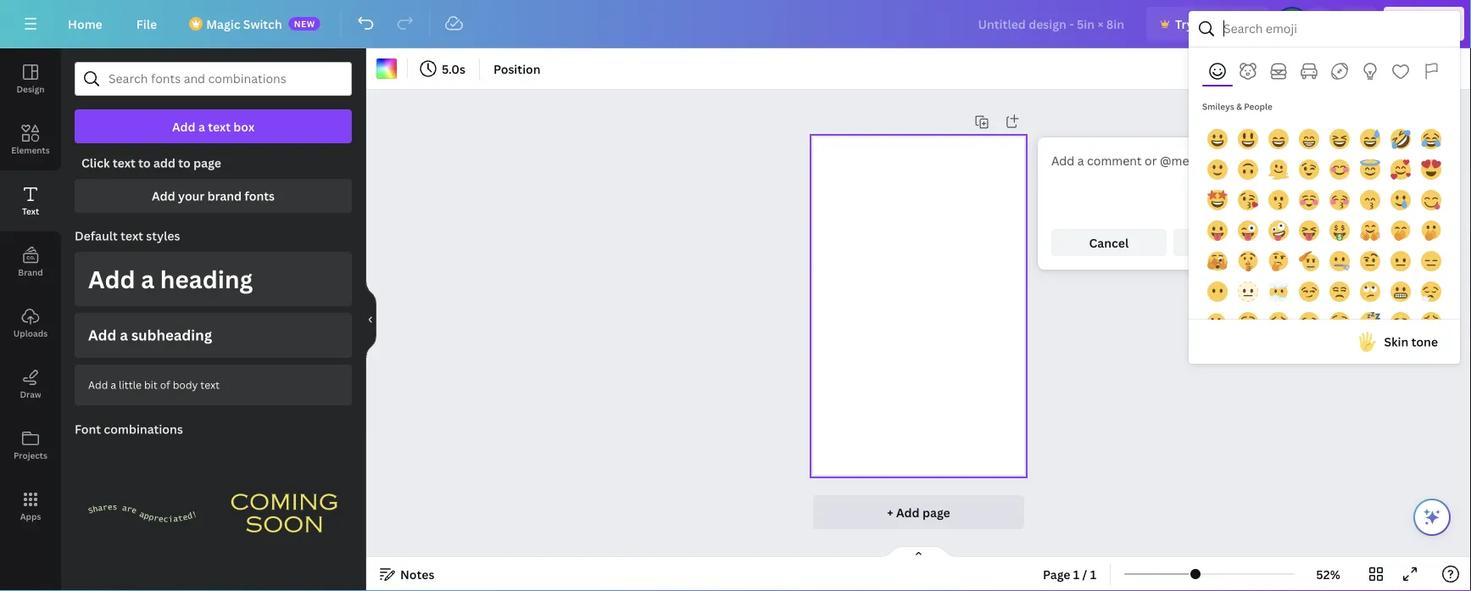 Task type: describe. For each thing, give the bounding box(es) containing it.
&
[[1237, 101, 1243, 112]]

a for heading
[[141, 263, 155, 295]]

neutral face image
[[1391, 251, 1412, 271]]

canva
[[1197, 16, 1233, 32]]

+ add page
[[888, 504, 951, 520]]

font combinations
[[75, 421, 183, 437]]

grimacing face image
[[1391, 282, 1412, 302]]

5.0s
[[442, 61, 466, 77]]

brand
[[207, 188, 242, 204]]

Search fonts and combinations search field
[[109, 63, 318, 95]]

face with rolling eyes image
[[1361, 282, 1381, 302]]

brand
[[18, 266, 43, 278]]

click text to add to page
[[81, 155, 221, 171]]

elements
[[11, 144, 50, 156]]

text right body at the left
[[200, 378, 220, 392]]

page
[[1043, 566, 1071, 582]]

magic
[[206, 16, 240, 32]]

sleepy face image
[[1300, 312, 1320, 333]]

add for add a text box
[[172, 118, 196, 134]]

face with tongue image
[[1208, 221, 1228, 241]]

add
[[153, 155, 176, 171]]

add a subheading
[[88, 325, 212, 345]]

text
[[22, 205, 39, 217]]

try
[[1176, 16, 1194, 32]]

notes button
[[373, 561, 441, 588]]

heading
[[160, 263, 253, 295]]

file button
[[123, 7, 171, 41]]

side panel tab list
[[0, 48, 61, 537]]

add your brand fonts
[[152, 188, 275, 204]]

apps button
[[0, 476, 61, 537]]

face exhaling image
[[1422, 282, 1442, 302]]

add for add a heading
[[88, 263, 135, 295]]

face with hand over mouth image
[[1391, 221, 1412, 241]]

face in clouds image
[[1269, 282, 1289, 302]]

lying face image
[[1208, 312, 1228, 333]]

add your brand fonts button
[[75, 179, 352, 213]]

kissing face image
[[1269, 190, 1289, 210]]

face without mouth image
[[1208, 282, 1228, 302]]

text left box
[[208, 118, 231, 134]]

your
[[178, 188, 205, 204]]

smirking face image
[[1300, 282, 1320, 302]]

unamused face image
[[1330, 282, 1350, 302]]

design
[[16, 83, 45, 95]]

Comment draft. Add a comment or @mention. text field
[[1052, 151, 1296, 188]]

/
[[1083, 566, 1088, 582]]

Design title text field
[[965, 7, 1140, 41]]

page inside + add page button
[[923, 504, 951, 520]]

add a text box
[[172, 118, 255, 134]]

52% button
[[1301, 561, 1356, 588]]

smiling face image
[[1300, 190, 1320, 210]]

try canva pro button
[[1147, 7, 1269, 41]]

add for add a little bit of body text
[[88, 378, 108, 392]]

fonts
[[245, 188, 275, 204]]

pensive face image
[[1269, 312, 1289, 333]]

face with tears of joy image
[[1422, 129, 1442, 149]]

click
[[81, 155, 110, 171]]

2 group from the left
[[217, 578, 352, 591]]

2 to from the left
[[178, 155, 191, 171]]

switch
[[243, 16, 282, 32]]

skin
[[1385, 334, 1409, 350]]

brand button
[[0, 232, 61, 293]]

show pages image
[[878, 545, 960, 559]]

smiling face with heart-eyes image
[[1422, 159, 1442, 180]]

add for add your brand fonts
[[152, 188, 175, 204]]

money-mouth face image
[[1330, 221, 1350, 241]]

design button
[[0, 48, 61, 109]]

comment
[[1206, 235, 1263, 251]]

slightly smiling face image
[[1208, 159, 1228, 180]]

box
[[234, 118, 255, 134]]

smiling face with open hands image
[[1361, 221, 1381, 241]]

add a text box button
[[75, 109, 352, 143]]

hide image
[[366, 279, 377, 361]]

upside-down face image
[[1238, 159, 1259, 180]]

grinning squinting face image
[[1330, 129, 1350, 149]]

zipper-mouth face image
[[1330, 251, 1350, 271]]

canva assistant image
[[1423, 507, 1443, 528]]

face with raised eyebrow image
[[1361, 251, 1381, 271]]

cancel button
[[1052, 229, 1167, 256]]

2 1 from the left
[[1091, 566, 1097, 582]]

a for subheading
[[120, 325, 128, 345]]

add for add a subheading
[[88, 325, 117, 345]]

notes
[[400, 566, 435, 582]]

magic switch
[[206, 16, 282, 32]]



Task type: vqa. For each thing, say whether or not it's contained in the screenshot.
your
yes



Task type: locate. For each thing, give the bounding box(es) containing it.
shushing face image
[[1238, 251, 1259, 271]]

add inside button
[[88, 325, 117, 345]]

add left your
[[152, 188, 175, 204]]

kissing face with smiling eyes image
[[1361, 190, 1381, 210]]

winking face with tongue image
[[1238, 221, 1259, 241]]

1 left /
[[1074, 566, 1080, 582]]

comment button
[[1174, 229, 1296, 256]]

drooling face image
[[1330, 312, 1350, 333]]

grinning face with smiling eyes image
[[1269, 129, 1289, 149]]

add left 'subheading'
[[88, 325, 117, 345]]

0 horizontal spatial group
[[75, 578, 210, 591]]

cancel
[[1090, 235, 1129, 251]]

font
[[75, 421, 101, 437]]

of
[[160, 378, 170, 392]]

face with medical mask image
[[1391, 312, 1412, 333]]

smiling face with tear image
[[1391, 190, 1412, 210]]

text right click
[[113, 155, 136, 171]]

zany face image
[[1269, 221, 1289, 241]]

beaming face with smiling eyes image
[[1300, 129, 1320, 149]]

page up add your brand fonts button
[[193, 155, 221, 171]]

page up show pages image at the bottom right of the page
[[923, 504, 951, 520]]

1 horizontal spatial group
[[217, 578, 352, 591]]

add left little
[[88, 378, 108, 392]]

main menu bar
[[0, 0, 1472, 48]]

+
[[888, 504, 894, 520]]

smileys
[[1203, 101, 1235, 112]]

expressionless face image
[[1422, 251, 1442, 271]]

projects
[[14, 450, 48, 461]]

people
[[1245, 101, 1273, 112]]

0 horizontal spatial page
[[193, 155, 221, 171]]

52%
[[1317, 566, 1341, 582]]

position
[[494, 61, 541, 77]]

home link
[[54, 7, 116, 41]]

a left 'subheading'
[[120, 325, 128, 345]]

Search emoji search field
[[1224, 13, 1449, 45]]

add down default at left top
[[88, 263, 135, 295]]

a left box
[[198, 118, 205, 134]]

subheading
[[131, 325, 212, 345]]

rolling on the floor laughing image
[[1391, 129, 1412, 149]]

new
[[294, 18, 315, 29]]

projects button
[[0, 415, 61, 476]]

smiling face with smiling eyes image
[[1330, 159, 1350, 180]]

1 vertical spatial page
[[923, 504, 951, 520]]

0 vertical spatial page
[[193, 155, 221, 171]]

add
[[172, 118, 196, 134], [152, 188, 175, 204], [88, 263, 135, 295], [88, 325, 117, 345], [88, 378, 108, 392], [897, 504, 920, 520]]

add a heading button
[[75, 252, 352, 306]]

text left styles
[[121, 228, 143, 244]]

apps
[[20, 511, 41, 522]]

0 horizontal spatial to
[[138, 155, 151, 171]]

1 group from the left
[[75, 578, 210, 591]]

add a little bit of body text button
[[75, 365, 352, 405]]

1 1 from the left
[[1074, 566, 1080, 582]]

bit
[[144, 378, 158, 392]]

styles
[[146, 228, 180, 244]]

5.0s button
[[415, 55, 472, 82]]

try canva pro
[[1176, 16, 1255, 32]]

skin tone
[[1385, 334, 1439, 350]]

a for little
[[111, 378, 116, 392]]

combinations
[[104, 421, 183, 437]]

file
[[136, 16, 157, 32]]

tone
[[1412, 334, 1439, 350]]

to
[[138, 155, 151, 171], [178, 155, 191, 171]]

pro
[[1236, 16, 1255, 32]]

a left little
[[111, 378, 116, 392]]

winking face image
[[1300, 159, 1320, 180]]

text button
[[0, 171, 61, 232]]

smiling face with halo image
[[1361, 159, 1381, 180]]

page 1 / 1
[[1043, 566, 1097, 582]]

uploads button
[[0, 293, 61, 354]]

star struck image
[[1208, 190, 1228, 210]]

default text styles
[[75, 228, 180, 244]]

0 horizontal spatial 1
[[1074, 566, 1080, 582]]

add a heading
[[88, 263, 253, 295]]

face with peeking eye image
[[1208, 251, 1228, 271]]

add a subheading button
[[75, 313, 352, 358]]

a for text
[[198, 118, 205, 134]]

1
[[1074, 566, 1080, 582], [1091, 566, 1097, 582]]

little
[[119, 378, 142, 392]]

add up add
[[172, 118, 196, 134]]

kissing face with closed eyes image
[[1330, 190, 1350, 210]]

a inside button
[[120, 325, 128, 345]]

#ffffff image
[[377, 59, 397, 79]]

skin tone button
[[1349, 325, 1447, 359]]

text
[[208, 118, 231, 134], [113, 155, 136, 171], [121, 228, 143, 244], [200, 378, 220, 392]]

uploads
[[13, 327, 48, 339]]

smiling face with hearts image
[[1391, 159, 1412, 180]]

a
[[198, 118, 205, 134], [141, 263, 155, 295], [120, 325, 128, 345], [111, 378, 116, 392]]

face with open eyes and hand over mouth image
[[1422, 221, 1442, 241]]

default
[[75, 228, 118, 244]]

squinting face with tongue image
[[1300, 221, 1320, 241]]

position button
[[487, 55, 548, 82]]

1 to from the left
[[138, 155, 151, 171]]

relieved face image
[[1238, 312, 1259, 333]]

elements button
[[0, 109, 61, 171]]

draw button
[[0, 354, 61, 415]]

face with thermometer image
[[1422, 312, 1442, 333]]

smileys & people
[[1203, 101, 1273, 112]]

saluting face image
[[1300, 251, 1320, 271]]

1 horizontal spatial to
[[178, 155, 191, 171]]

thinking face image
[[1269, 251, 1289, 271]]

+ add page button
[[814, 495, 1025, 529]]

home
[[68, 16, 102, 32]]

grinning face with big eyes image
[[1238, 129, 1259, 149]]

grinning face image
[[1208, 129, 1228, 149]]

to left add
[[138, 155, 151, 171]]

face savoring food image
[[1422, 190, 1442, 210]]

dotted line face image
[[1238, 282, 1259, 302]]

1 right /
[[1091, 566, 1097, 582]]

draw
[[20, 389, 41, 400]]

melting face image
[[1269, 159, 1289, 180]]

a down styles
[[141, 263, 155, 295]]

sleeping face image
[[1361, 312, 1381, 333]]

face blowing a kiss image
[[1238, 190, 1259, 210]]

grinning face with sweat image
[[1361, 129, 1381, 149]]

to right add
[[178, 155, 191, 171]]

add a little bit of body text
[[88, 378, 220, 392]]

page
[[193, 155, 221, 171], [923, 504, 951, 520]]

1 horizontal spatial 1
[[1091, 566, 1097, 582]]

group
[[75, 578, 210, 591], [217, 578, 352, 591]]

1 horizontal spatial page
[[923, 504, 951, 520]]

add right +
[[897, 504, 920, 520]]

body
[[173, 378, 198, 392]]



